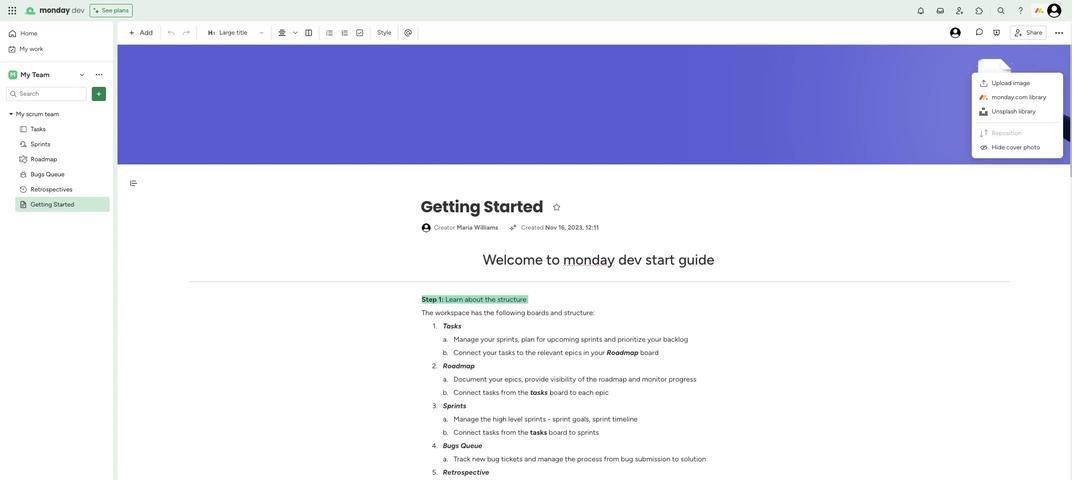Task type: describe. For each thing, give the bounding box(es) containing it.
connect for connect your tasks to the relevant epics in your roadmap board
[[454, 349, 481, 357]]

unsplash
[[993, 108, 1018, 115]]

your for manage your sprints, plan for upcoming sprints and prioritize your backlog
[[481, 336, 495, 344]]

3 .
[[433, 402, 438, 411]]

4
[[432, 442, 437, 451]]

track
[[454, 455, 471, 464]]

Getting Started field
[[419, 196, 546, 219]]

home
[[20, 30, 37, 37]]

cover
[[1007, 144, 1023, 151]]

created nov 16, 2023, 12:11
[[522, 224, 599, 232]]

16,
[[559, 224, 567, 232]]

track new bug tickets and manage the process from bug submission to solution
[[454, 455, 707, 464]]

4 .
[[432, 442, 438, 451]]

backlog
[[664, 336, 689, 344]]

reposition menu item
[[976, 127, 1061, 141]]

boards
[[527, 309, 549, 317]]

options image
[[95, 89, 103, 98]]

see
[[102, 7, 112, 14]]

and left monitor
[[629, 376, 641, 384]]

1 vertical spatial sprints
[[525, 416, 546, 424]]

to left each
[[570, 389, 577, 397]]

and right tickets
[[525, 455, 537, 464]]

creator
[[434, 224, 456, 232]]

manage for manage your sprints, plan for upcoming sprints and prioritize your backlog
[[454, 336, 479, 344]]

hide
[[993, 144, 1006, 151]]

share button
[[1011, 26, 1047, 40]]

to down goals,
[[569, 429, 576, 437]]

b . for connect your tasks to the relevant epics in your roadmap board
[[443, 349, 449, 357]]

1 bug from the left
[[488, 455, 500, 464]]

your for document your epics, provide visibility of the roadmap and monitor progress
[[489, 376, 503, 384]]

my scrum team
[[16, 110, 59, 118]]

monday dev
[[40, 5, 85, 16]]

hide cover photo image
[[980, 143, 989, 152]]

the left high
[[481, 416, 491, 424]]

connect your tasks to the relevant epics in your roadmap board
[[454, 349, 659, 357]]

creator maria williams
[[434, 224, 499, 232]]

1 horizontal spatial tasks
[[443, 322, 462, 331]]

board for board to each epic
[[550, 389, 568, 397]]

. for sprints
[[436, 402, 438, 411]]

structure:
[[564, 309, 595, 317]]

1:
[[439, 296, 444, 304]]

solution
[[681, 455, 707, 464]]

goals,
[[573, 416, 591, 424]]

2 vertical spatial from
[[604, 455, 620, 464]]

a for manage your sprints, plan for upcoming sprints and prioritize your backlog
[[443, 336, 447, 344]]

2023,
[[568, 224, 585, 232]]

timeline
[[613, 416, 638, 424]]

from for board to each epic
[[501, 389, 517, 397]]

1 horizontal spatial monday
[[564, 252, 615, 269]]

my for my work
[[20, 45, 28, 53]]

and left the prioritize
[[605, 336, 616, 344]]

a for manage the high level sprints - sprint goals, sprint timeline
[[443, 416, 447, 424]]

2 vertical spatial sprints
[[578, 429, 600, 437]]

bulleted list image
[[326, 29, 334, 37]]

manage
[[538, 455, 564, 464]]

provide
[[525, 376, 549, 384]]

epic
[[596, 389, 609, 397]]

caret down image
[[9, 111, 13, 117]]

0 horizontal spatial getting
[[31, 201, 52, 208]]

unsplash library menu item
[[976, 105, 1061, 119]]

search everything image
[[998, 6, 1006, 15]]

retrospectives
[[31, 186, 73, 193]]

0 vertical spatial bugs queue
[[31, 171, 65, 178]]

b for connect tasks from the tasks board to sprints
[[443, 429, 447, 437]]

share
[[1027, 29, 1043, 36]]

2
[[433, 362, 437, 371]]

learn
[[446, 296, 463, 304]]

5 .
[[432, 469, 438, 477]]

upload image image
[[980, 79, 989, 88]]

title
[[237, 29, 247, 36]]

welcome to monday dev start guide
[[483, 252, 715, 269]]

tasks down sprints,
[[499, 349, 515, 357]]

workspace selection element
[[8, 69, 51, 80]]

roadmap
[[599, 376, 627, 384]]

my work button
[[5, 42, 95, 56]]

see plans button
[[90, 4, 133, 17]]

the workspace has the following boards and structure:
[[422, 309, 595, 317]]

each
[[579, 389, 594, 397]]

style button
[[374, 25, 396, 40]]

connect tasks from the tasks board to each epic
[[454, 389, 609, 397]]

. for retrospective
[[437, 469, 438, 477]]

. for roadmap
[[437, 362, 438, 371]]

board for board to sprints
[[549, 429, 568, 437]]

1 vertical spatial sprints
[[443, 402, 467, 411]]

select product image
[[8, 6, 17, 15]]

upload image
[[993, 79, 1031, 87]]

5
[[432, 469, 437, 477]]

the
[[422, 309, 434, 317]]

connect tasks from the tasks board to sprints
[[454, 429, 600, 437]]

. for track new bug tickets and manage the process from bug submission to solution
[[447, 455, 448, 464]]

workspace
[[435, 309, 470, 317]]

Search in workspace field
[[19, 89, 74, 99]]

process
[[578, 455, 603, 464]]

team
[[32, 70, 50, 79]]

large title
[[220, 29, 247, 36]]

the right has
[[484, 309, 495, 317]]

monday.com library image
[[980, 93, 989, 102]]

m
[[10, 71, 16, 78]]

1 vertical spatial queue
[[461, 442, 483, 451]]

of
[[578, 376, 585, 384]]

large
[[220, 29, 235, 36]]

manage the high level sprints - sprint goals, sprint timeline
[[454, 416, 638, 424]]

library for monday.com library
[[1030, 94, 1047, 101]]

my for my scrum team
[[16, 110, 25, 118]]

connect for connect tasks from the tasks board to each epic
[[454, 389, 481, 397]]

has
[[472, 309, 482, 317]]

the right about
[[485, 296, 496, 304]]

a for document your epics, provide visibility of the roadmap and monitor progress
[[443, 376, 447, 384]]

structure
[[498, 296, 527, 304]]

b for connect tasks from the tasks board to each epic
[[443, 389, 447, 397]]

0 horizontal spatial dev
[[72, 5, 85, 16]]

mention image
[[404, 28, 413, 37]]

hide cover photo
[[993, 144, 1041, 151]]

a . for track new bug tickets and manage the process from bug submission to solution
[[443, 455, 448, 464]]

document
[[454, 376, 487, 384]]

0 vertical spatial sprints
[[31, 141, 50, 148]]

created
[[522, 224, 544, 232]]

1 horizontal spatial roadmap
[[443, 362, 475, 371]]

maria
[[457, 224, 473, 232]]

1 sprint from the left
[[553, 416, 571, 424]]

level
[[509, 416, 523, 424]]

3
[[433, 402, 436, 411]]

plans
[[114, 7, 129, 14]]

image
[[1014, 79, 1031, 87]]

reposition image
[[980, 129, 989, 138]]

add to favorites image
[[553, 203, 561, 212]]

reposition
[[993, 130, 1022, 137]]

. for manage your sprints, plan for upcoming sprints and prioritize your backlog
[[447, 336, 448, 344]]

-
[[548, 416, 551, 424]]

b for connect your tasks to the relevant epics in your roadmap board
[[443, 349, 447, 357]]

the down level
[[518, 429, 529, 437]]

checklist image
[[356, 29, 364, 37]]

1 vertical spatial bugs
[[443, 442, 459, 451]]

upcoming
[[548, 336, 580, 344]]

from for board to sprints
[[501, 429, 517, 437]]



Task type: vqa. For each thing, say whether or not it's contained in the screenshot.


Task type: locate. For each thing, give the bounding box(es) containing it.
my inside my work button
[[20, 45, 28, 53]]

bug left submission
[[621, 455, 634, 464]]

2 manage from the top
[[454, 416, 479, 424]]

v2 ellipsis image
[[1056, 27, 1064, 39]]

inbox image
[[937, 6, 946, 15]]

from
[[501, 389, 517, 397], [501, 429, 517, 437], [604, 455, 620, 464]]

2 a from the top
[[443, 376, 447, 384]]

list box
[[0, 105, 113, 332]]

1 vertical spatial dev
[[619, 252, 642, 269]]

2 b from the top
[[443, 389, 447, 397]]

welcome
[[483, 252, 543, 269]]

sprint
[[553, 416, 571, 424], [593, 416, 611, 424]]

sprints left -
[[525, 416, 546, 424]]

0 vertical spatial manage
[[454, 336, 479, 344]]

1
[[433, 322, 436, 331]]

a .
[[443, 336, 448, 344], [443, 376, 448, 384], [443, 416, 448, 424], [443, 455, 448, 464]]

1 vertical spatial manage
[[454, 416, 479, 424]]

in
[[584, 349, 590, 357]]

your right in
[[591, 349, 605, 357]]

sprints down my scrum team
[[31, 141, 50, 148]]

1 manage from the top
[[454, 336, 479, 344]]

.
[[436, 322, 437, 331], [447, 336, 448, 344], [447, 349, 449, 357], [437, 362, 438, 371], [447, 376, 448, 384], [447, 389, 449, 397], [436, 402, 438, 411], [447, 416, 448, 424], [447, 429, 449, 437], [437, 442, 438, 451], [447, 455, 448, 464], [437, 469, 438, 477]]

bugs queue up 'retrospectives' on the top left of the page
[[31, 171, 65, 178]]

a . for manage the high level sprints - sprint goals, sprint timeline
[[443, 416, 448, 424]]

the down epics,
[[518, 389, 529, 397]]

2 sprint from the left
[[593, 416, 611, 424]]

a . for manage your sprints, plan for upcoming sprints and prioritize your backlog
[[443, 336, 448, 344]]

0 horizontal spatial tasks
[[31, 125, 46, 133]]

sprint right goals,
[[593, 416, 611, 424]]

epics
[[565, 349, 582, 357]]

your for connect your tasks to the relevant epics in your roadmap board
[[483, 349, 497, 357]]

tickets
[[502, 455, 523, 464]]

connect up document on the left bottom
[[454, 349, 481, 357]]

library for unsplash library
[[1019, 108, 1037, 115]]

getting started up williams
[[421, 196, 544, 218]]

relevant
[[538, 349, 564, 357]]

roadmap up 'retrospectives' on the top left of the page
[[31, 156, 57, 163]]

library
[[1030, 94, 1047, 101], [1019, 108, 1037, 115]]

visibility
[[551, 376, 577, 384]]

my inside "list box"
[[16, 110, 25, 118]]

1 vertical spatial b
[[443, 389, 447, 397]]

sprints right 3 .
[[443, 402, 467, 411]]

manage left high
[[454, 416, 479, 424]]

bugs queue
[[31, 171, 65, 178], [443, 442, 483, 451]]

retrospective
[[443, 469, 490, 477]]

1 horizontal spatial bugs queue
[[443, 442, 483, 451]]

2 vertical spatial b .
[[443, 429, 449, 437]]

0 horizontal spatial bugs
[[31, 171, 44, 178]]

getting up creator
[[421, 196, 481, 218]]

your down sprints,
[[483, 349, 497, 357]]

step
[[422, 296, 437, 304]]

from down epics,
[[501, 389, 517, 397]]

. for tasks
[[436, 322, 437, 331]]

2 bug from the left
[[621, 455, 634, 464]]

team
[[45, 110, 59, 118]]

your left backlog
[[648, 336, 662, 344]]

connect up track
[[454, 429, 481, 437]]

0 vertical spatial from
[[501, 389, 517, 397]]

the down plan
[[526, 349, 536, 357]]

started down 'retrospectives' on the top left of the page
[[54, 201, 74, 208]]

scrum
[[26, 110, 43, 118]]

photo
[[1024, 144, 1041, 151]]

3 a . from the top
[[443, 416, 448, 424]]

board activity image
[[951, 28, 962, 38]]

1 horizontal spatial started
[[484, 196, 544, 218]]

from right process on the right bottom of page
[[604, 455, 620, 464]]

1 horizontal spatial getting
[[421, 196, 481, 218]]

1 vertical spatial b .
[[443, 389, 449, 397]]

1 vertical spatial bugs queue
[[443, 442, 483, 451]]

2 b . from the top
[[443, 389, 449, 397]]

2 vertical spatial board
[[549, 429, 568, 437]]

option
[[0, 106, 113, 108]]

my right the caret down image
[[16, 110, 25, 118]]

3 b from the top
[[443, 429, 447, 437]]

1 horizontal spatial sprints
[[443, 402, 467, 411]]

my right workspace "icon"
[[20, 70, 30, 79]]

1 vertical spatial monday
[[564, 252, 615, 269]]

following
[[496, 309, 526, 317]]

add button
[[126, 26, 158, 40]]

. for manage the high level sprints - sprint goals, sprint timeline
[[447, 416, 448, 424]]

0 horizontal spatial bug
[[488, 455, 500, 464]]

0 vertical spatial connect
[[454, 349, 481, 357]]

a
[[443, 336, 447, 344], [443, 376, 447, 384], [443, 416, 447, 424], [443, 455, 447, 464]]

connect for connect tasks from the tasks board to sprints
[[454, 429, 481, 437]]

notifications image
[[917, 6, 926, 15]]

my team
[[20, 70, 50, 79]]

12:11
[[586, 224, 599, 232]]

1 horizontal spatial queue
[[461, 442, 483, 451]]

your left epics,
[[489, 376, 503, 384]]

2 vertical spatial connect
[[454, 429, 481, 437]]

menu menu
[[976, 76, 1061, 155]]

board down -
[[549, 429, 568, 437]]

0 vertical spatial sprints
[[581, 336, 603, 344]]

0 vertical spatial board
[[641, 349, 659, 357]]

from down level
[[501, 429, 517, 437]]

b .
[[443, 349, 449, 357], [443, 389, 449, 397], [443, 429, 449, 437]]

3 b . from the top
[[443, 429, 449, 437]]

0 vertical spatial library
[[1030, 94, 1047, 101]]

getting started down 'retrospectives' on the top left of the page
[[31, 201, 74, 208]]

1 horizontal spatial bug
[[621, 455, 634, 464]]

2 connect from the top
[[454, 389, 481, 397]]

to down plan
[[517, 349, 524, 357]]

getting started inside field
[[421, 196, 544, 218]]

workspace image
[[8, 70, 17, 80]]

library down image at the right of the page
[[1030, 94, 1047, 101]]

0 vertical spatial queue
[[46, 171, 65, 178]]

public board image
[[19, 125, 28, 133]]

0 horizontal spatial sprints
[[31, 141, 50, 148]]

apps image
[[976, 6, 985, 15]]

my
[[20, 45, 28, 53], [20, 70, 30, 79], [16, 110, 25, 118]]

monday
[[40, 5, 70, 16], [564, 252, 615, 269]]

guide
[[679, 252, 715, 269]]

prioritize
[[618, 336, 646, 344]]

tasks right public board icon
[[31, 125, 46, 133]]

monday.com library menu item
[[976, 91, 1061, 105]]

1 horizontal spatial sprint
[[593, 416, 611, 424]]

1 horizontal spatial bugs
[[443, 442, 459, 451]]

sprints,
[[497, 336, 520, 344]]

monday up "home" button on the left of the page
[[40, 5, 70, 16]]

new
[[473, 455, 486, 464]]

0 vertical spatial my
[[20, 45, 28, 53]]

roadmap up document on the left bottom
[[443, 362, 475, 371]]

b . for connect tasks from the tasks board to each epic
[[443, 389, 449, 397]]

3 a from the top
[[443, 416, 447, 424]]

tasks
[[499, 349, 515, 357], [483, 389, 500, 397], [531, 389, 548, 397], [483, 429, 500, 437], [531, 429, 548, 437]]

connect down document on the left bottom
[[454, 389, 481, 397]]

plan
[[522, 336, 535, 344]]

library down monday.com library at the right top of the page
[[1019, 108, 1037, 115]]

0 horizontal spatial monday
[[40, 5, 70, 16]]

tasks down "manage the high level sprints - sprint goals, sprint timeline"
[[531, 429, 548, 437]]

0 horizontal spatial started
[[54, 201, 74, 208]]

2 vertical spatial my
[[16, 110, 25, 118]]

and
[[551, 309, 563, 317], [605, 336, 616, 344], [629, 376, 641, 384], [525, 455, 537, 464]]

0 horizontal spatial roadmap
[[31, 156, 57, 163]]

manage down has
[[454, 336, 479, 344]]

1 vertical spatial board
[[550, 389, 568, 397]]

2 a . from the top
[[443, 376, 448, 384]]

0 vertical spatial dev
[[72, 5, 85, 16]]

0 vertical spatial b
[[443, 349, 447, 357]]

tasks down 'workspace'
[[443, 322, 462, 331]]

1 connect from the top
[[454, 349, 481, 357]]

1 b . from the top
[[443, 349, 449, 357]]

1 vertical spatial tasks
[[443, 322, 462, 331]]

2 vertical spatial roadmap
[[443, 362, 475, 371]]

4 a from the top
[[443, 455, 447, 464]]

document your epics, provide visibility of the roadmap and monitor progress
[[454, 376, 697, 384]]

0 vertical spatial roadmap
[[31, 156, 57, 163]]

0 vertical spatial monday
[[40, 5, 70, 16]]

getting started
[[421, 196, 544, 218], [31, 201, 74, 208]]

bugs right 4 .
[[443, 442, 459, 451]]

for
[[537, 336, 546, 344]]

0 horizontal spatial sprint
[[553, 416, 571, 424]]

submission
[[635, 455, 671, 464]]

getting
[[421, 196, 481, 218], [31, 201, 52, 208]]

add
[[140, 28, 153, 37]]

sprint right -
[[553, 416, 571, 424]]

connect
[[454, 349, 481, 357], [454, 389, 481, 397], [454, 429, 481, 437]]

maria williams image
[[1048, 4, 1062, 18]]

to left solution
[[673, 455, 679, 464]]

help image
[[1017, 6, 1026, 15]]

nov
[[546, 224, 557, 232]]

started inside field
[[484, 196, 544, 218]]

monday.com library
[[993, 94, 1047, 101]]

queue up new
[[461, 442, 483, 451]]

0 vertical spatial bugs
[[31, 171, 44, 178]]

1 vertical spatial library
[[1019, 108, 1037, 115]]

1 .
[[433, 322, 437, 331]]

monitor
[[643, 376, 668, 384]]

dev
[[72, 5, 85, 16], [619, 252, 642, 269]]

my left work
[[20, 45, 28, 53]]

1 a . from the top
[[443, 336, 448, 344]]

a for track new bug tickets and manage the process from bug submission to solution
[[443, 455, 447, 464]]

your
[[481, 336, 495, 344], [648, 336, 662, 344], [483, 349, 497, 357], [591, 349, 605, 357], [489, 376, 503, 384]]

step 1: learn about the structure
[[422, 296, 529, 304]]

bug right new
[[488, 455, 500, 464]]

4 a . from the top
[[443, 455, 448, 464]]

1 vertical spatial my
[[20, 70, 30, 79]]

list box containing my scrum team
[[0, 105, 113, 332]]

dev left the see at the top left of the page
[[72, 5, 85, 16]]

sprints up in
[[581, 336, 603, 344]]

manage for manage the high level sprints - sprint goals, sprint timeline
[[454, 416, 479, 424]]

tasks down document on the left bottom
[[483, 389, 500, 397]]

board
[[641, 349, 659, 357], [550, 389, 568, 397], [549, 429, 568, 437]]

start
[[646, 252, 676, 269]]

see plans
[[102, 7, 129, 14]]

the left process on the right bottom of page
[[565, 455, 576, 464]]

dev left start
[[619, 252, 642, 269]]

1 vertical spatial from
[[501, 429, 517, 437]]

the right of
[[587, 376, 597, 384]]

hide cover photo menu item
[[976, 141, 1061, 155]]

0 horizontal spatial getting started
[[31, 201, 74, 208]]

progress
[[669, 376, 697, 384]]

1 vertical spatial roadmap
[[607, 349, 639, 357]]

1 horizontal spatial dev
[[619, 252, 642, 269]]

work
[[30, 45, 43, 53]]

epics,
[[505, 376, 523, 384]]

to
[[547, 252, 560, 269], [517, 349, 524, 357], [570, 389, 577, 397], [569, 429, 576, 437], [673, 455, 679, 464]]

2 vertical spatial b
[[443, 429, 447, 437]]

your left sprints,
[[481, 336, 495, 344]]

tasks down high
[[483, 429, 500, 437]]

1 b from the top
[[443, 349, 447, 357]]

public board image
[[19, 200, 28, 209]]

0 horizontal spatial bugs queue
[[31, 171, 65, 178]]

3 connect from the top
[[454, 429, 481, 437]]

numbered list image
[[341, 29, 349, 37]]

tasks
[[31, 125, 46, 133], [443, 322, 462, 331]]

0 vertical spatial tasks
[[31, 125, 46, 133]]

invite members image
[[956, 6, 965, 15]]

unsplash library image
[[980, 107, 989, 116]]

layout image
[[305, 29, 313, 37]]

2 horizontal spatial roadmap
[[607, 349, 639, 357]]

and right boards at the bottom of page
[[551, 309, 563, 317]]

getting right public board image
[[31, 201, 52, 208]]

upload image menu item
[[976, 76, 1061, 91]]

williams
[[475, 224, 499, 232]]

roadmap down the prioritize
[[607, 349, 639, 357]]

my for my team
[[20, 70, 30, 79]]

1 horizontal spatial getting started
[[421, 196, 544, 218]]

my inside workspace selection element
[[20, 70, 30, 79]]

. for bugs queue
[[437, 442, 438, 451]]

workspace options image
[[95, 70, 103, 79]]

getting inside field
[[421, 196, 481, 218]]

style
[[378, 29, 392, 36]]

a . for document your epics, provide visibility of the roadmap and monitor progress
[[443, 376, 448, 384]]

1 vertical spatial connect
[[454, 389, 481, 397]]

board down the prioritize
[[641, 349, 659, 357]]

high
[[493, 416, 507, 424]]

sprints down goals,
[[578, 429, 600, 437]]

bugs queue up track
[[443, 442, 483, 451]]

board down the "visibility"
[[550, 389, 568, 397]]

to down nov
[[547, 252, 560, 269]]

0 horizontal spatial queue
[[46, 171, 65, 178]]

tasks down provide
[[531, 389, 548, 397]]

bug
[[488, 455, 500, 464], [621, 455, 634, 464]]

my work
[[20, 45, 43, 53]]

about
[[465, 296, 484, 304]]

bugs up 'retrospectives' on the top left of the page
[[31, 171, 44, 178]]

monday.com
[[993, 94, 1029, 101]]

started inside "list box"
[[54, 201, 74, 208]]

monday down 12:11
[[564, 252, 615, 269]]

started up created
[[484, 196, 544, 218]]

queue up 'retrospectives' on the top left of the page
[[46, 171, 65, 178]]

. for document your epics, provide visibility of the roadmap and monitor progress
[[447, 376, 448, 384]]

0 vertical spatial b .
[[443, 349, 449, 357]]

manage your sprints, plan for upcoming sprints and prioritize your backlog
[[454, 336, 689, 344]]

b . for connect tasks from the tasks board to sprints
[[443, 429, 449, 437]]

1 a from the top
[[443, 336, 447, 344]]



